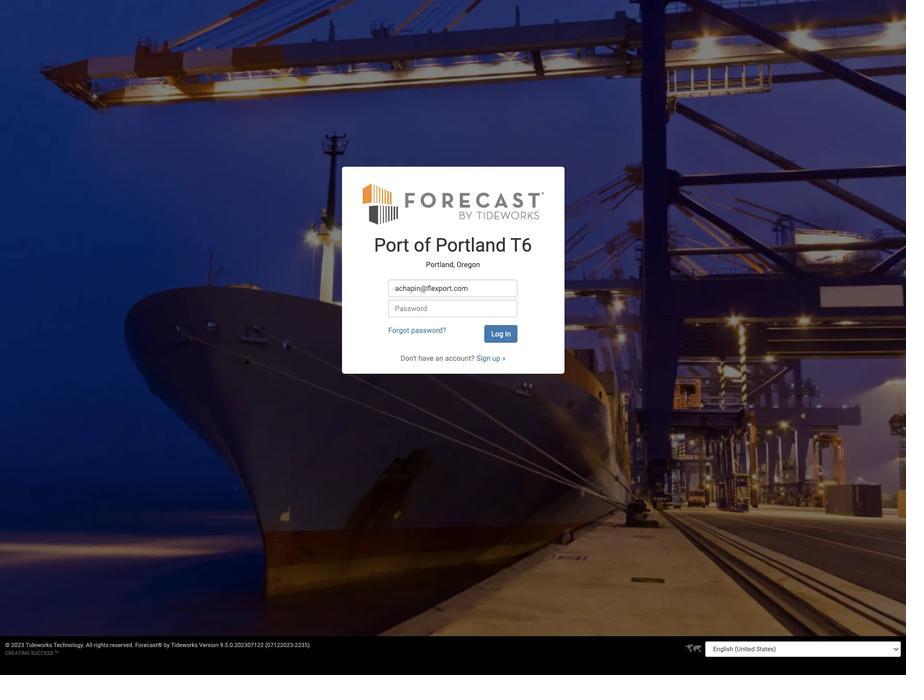 Task type: locate. For each thing, give the bounding box(es) containing it.
t6
[[511, 234, 532, 256]]

in
[[505, 330, 511, 338]]

forecast®
[[135, 642, 162, 649]]

Email or username text field
[[389, 279, 518, 297]]

creating
[[5, 650, 30, 656]]

tideworks up success on the left bottom
[[26, 642, 52, 649]]

version
[[199, 642, 219, 649]]

0 horizontal spatial tideworks
[[26, 642, 52, 649]]

don't
[[401, 354, 417, 362]]

by
[[164, 642, 170, 649]]

© 2023 tideworks technology. all rights reserved. forecast® by tideworks version 9.5.0.202307122 (07122023-2235) creating success ℠
[[5, 642, 310, 656]]

Password password field
[[389, 300, 518, 317]]

9.5.0.202307122
[[220, 642, 264, 649]]

oregon
[[457, 261, 480, 269]]

up
[[493, 354, 501, 362]]

»
[[502, 354, 506, 362]]

forgot password? link
[[389, 326, 446, 334]]

tideworks
[[26, 642, 52, 649], [171, 642, 198, 649]]

portland
[[436, 234, 506, 256]]

log in button
[[485, 325, 518, 343]]

2235)
[[295, 642, 310, 649]]

of
[[414, 234, 431, 256]]

log
[[492, 330, 504, 338]]

an
[[436, 354, 444, 362]]

technology.
[[54, 642, 85, 649]]

©
[[5, 642, 10, 649]]

(07122023-
[[265, 642, 295, 649]]

tideworks right by
[[171, 642, 198, 649]]

forecast® by tideworks image
[[363, 182, 544, 225]]

1 tideworks from the left
[[26, 642, 52, 649]]

don't have an account? sign up »
[[401, 354, 506, 362]]

sign up » link
[[477, 354, 506, 362]]

1 horizontal spatial tideworks
[[171, 642, 198, 649]]



Task type: describe. For each thing, give the bounding box(es) containing it.
portland,
[[426, 261, 455, 269]]

have
[[419, 354, 434, 362]]

account?
[[445, 354, 475, 362]]

forgot
[[389, 326, 410, 334]]

all
[[86, 642, 93, 649]]

forgot password? log in
[[389, 326, 511, 338]]

reserved.
[[110, 642, 134, 649]]

sign
[[477, 354, 491, 362]]

password?
[[411, 326, 446, 334]]

2 tideworks from the left
[[171, 642, 198, 649]]

port
[[374, 234, 409, 256]]

2023
[[11, 642, 24, 649]]

℠
[[55, 650, 59, 656]]

port of portland t6 portland, oregon
[[374, 234, 532, 269]]

success
[[31, 650, 53, 656]]

rights
[[94, 642, 109, 649]]



